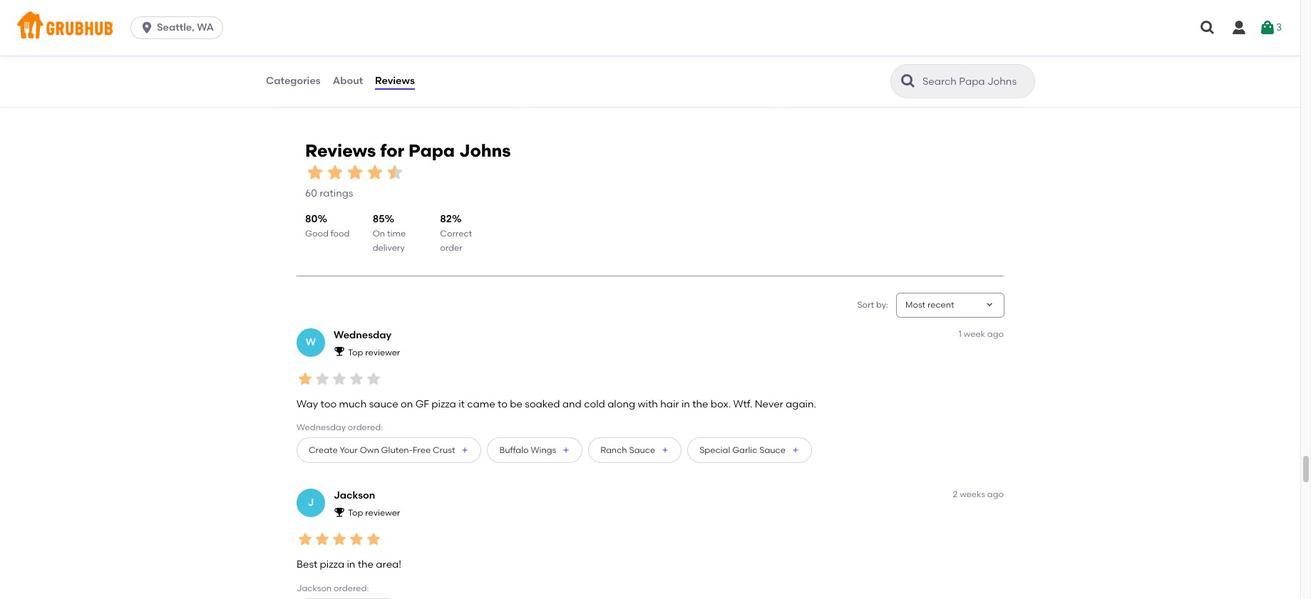 Task type: vqa. For each thing, say whether or not it's contained in the screenshot.
To
yes



Task type: locate. For each thing, give the bounding box(es) containing it.
sauce
[[630, 446, 656, 456], [760, 446, 786, 456]]

hair
[[661, 399, 679, 411]]

0 vertical spatial top
[[348, 348, 363, 358]]

2 top reviewer from the top
[[348, 509, 400, 519]]

1 horizontal spatial jackson
[[334, 490, 375, 503]]

trophy icon image right j
[[334, 507, 345, 518]]

caret down icon image
[[984, 300, 996, 311]]

jackson for jackson ordered:
[[297, 584, 332, 594]]

top right the 'w'
[[348, 348, 363, 358]]

create your own gluten-free crust button
[[297, 438, 482, 464]]

ordered:
[[348, 423, 383, 433], [334, 584, 369, 594]]

2 ago from the top
[[988, 490, 1004, 500]]

ago right weeks
[[988, 490, 1004, 500]]

wtf.
[[734, 399, 753, 411]]

2
[[953, 490, 958, 500]]

plus icon image for buffalo wings
[[562, 447, 571, 455]]

recent
[[928, 300, 955, 310]]

jackson for jackson
[[334, 490, 375, 503]]

85 on time delivery
[[373, 214, 406, 253]]

1 vertical spatial reviewer
[[365, 509, 400, 519]]

82
[[440, 214, 452, 226]]

categories
[[266, 75, 321, 87]]

0 vertical spatial ordered:
[[348, 423, 383, 433]]

plus icon image inside 'create your own gluten-free crust' button
[[461, 447, 470, 455]]

1 vertical spatial the
[[358, 560, 374, 572]]

0 vertical spatial top reviewer
[[348, 348, 400, 358]]

ordered: up the own
[[348, 423, 383, 433]]

food
[[331, 229, 350, 239]]

by:
[[877, 300, 889, 310]]

0 vertical spatial jackson
[[334, 490, 375, 503]]

plus icon image right ranch sauce
[[661, 447, 670, 455]]

plus icon image inside special garlic sauce button
[[792, 447, 800, 455]]

order
[[440, 243, 463, 253]]

on
[[401, 399, 413, 411]]

top reviewer for jackson
[[348, 509, 400, 519]]

the
[[693, 399, 709, 411], [358, 560, 374, 572]]

0 horizontal spatial the
[[358, 560, 374, 572]]

ago right week
[[988, 330, 1004, 340]]

trophy icon image right the 'w'
[[334, 346, 345, 358]]

reviews for papa johns
[[305, 140, 511, 161]]

1 vertical spatial top reviewer
[[348, 509, 400, 519]]

ranch
[[601, 446, 627, 456]]

top right j
[[348, 509, 363, 519]]

the left box.
[[693, 399, 709, 411]]

2 top from the top
[[348, 509, 363, 519]]

3 plus icon image from the left
[[661, 447, 670, 455]]

0 vertical spatial ago
[[988, 330, 1004, 340]]

ago for way too much sauce on gf pizza it came to be soaked and cold along with hair in the box. wtf. never again.
[[988, 330, 1004, 340]]

svg image inside 'seattle, wa' button
[[140, 21, 154, 35]]

1 reviewer from the top
[[365, 348, 400, 358]]

0 horizontal spatial jackson
[[297, 584, 332, 594]]

your
[[340, 446, 358, 456]]

way
[[297, 399, 318, 411]]

trophy icon image for jackson
[[334, 507, 345, 518]]

1 vertical spatial trophy icon image
[[334, 507, 345, 518]]

plus icon image for special garlic sauce
[[792, 447, 800, 455]]

1 vertical spatial ago
[[988, 490, 1004, 500]]

1 top from the top
[[348, 348, 363, 358]]

wednesday
[[334, 330, 392, 342], [297, 423, 346, 433]]

2 sauce from the left
[[760, 446, 786, 456]]

too
[[321, 399, 337, 411]]

reviewer up sauce
[[365, 348, 400, 358]]

again.
[[786, 399, 817, 411]]

0 horizontal spatial sauce
[[630, 446, 656, 456]]

create your own gluten-free crust
[[309, 446, 455, 456]]

in right hair
[[682, 399, 690, 411]]

reviews for reviews for papa johns
[[305, 140, 376, 161]]

0 vertical spatial reviewer
[[365, 348, 400, 358]]

sauce
[[369, 399, 399, 411]]

along
[[608, 399, 636, 411]]

top reviewer
[[348, 348, 400, 358], [348, 509, 400, 519]]

time
[[387, 229, 406, 239]]

be
[[510, 399, 523, 411]]

jackson right j
[[334, 490, 375, 503]]

wa
[[197, 21, 214, 34]]

wednesday up the create
[[297, 423, 346, 433]]

categories button
[[265, 56, 321, 107]]

1 vertical spatial reviews
[[305, 140, 376, 161]]

82 correct order
[[440, 214, 472, 253]]

reviewer for wednesday
[[365, 348, 400, 358]]

reviews button
[[375, 56, 416, 107]]

pizza up jackson ordered:
[[320, 560, 345, 572]]

plus icon image
[[461, 447, 470, 455], [562, 447, 571, 455], [661, 447, 670, 455], [792, 447, 800, 455]]

0 vertical spatial wednesday
[[334, 330, 392, 342]]

0 vertical spatial reviews
[[375, 75, 415, 87]]

plus icon image inside ranch sauce button
[[661, 447, 670, 455]]

1 vertical spatial jackson
[[297, 584, 332, 594]]

reviews inside button
[[375, 75, 415, 87]]

0 horizontal spatial svg image
[[140, 21, 154, 35]]

2 weeks ago
[[953, 490, 1004, 500]]

jackson down best
[[297, 584, 332, 594]]

1 horizontal spatial in
[[682, 399, 690, 411]]

1 horizontal spatial sauce
[[760, 446, 786, 456]]

plus icon image right crust
[[461, 447, 470, 455]]

1 top reviewer from the top
[[348, 348, 400, 358]]

ordered: down best pizza in the area! in the left bottom of the page
[[334, 584, 369, 594]]

trophy icon image
[[334, 346, 345, 358], [334, 507, 345, 518]]

0 vertical spatial trophy icon image
[[334, 346, 345, 358]]

reviews up ratings
[[305, 140, 376, 161]]

reviewer for jackson
[[365, 509, 400, 519]]

1 horizontal spatial pizza
[[432, 399, 456, 411]]

plus icon image inside the buffalo wings button
[[562, 447, 571, 455]]

top
[[348, 348, 363, 358], [348, 509, 363, 519]]

seattle, wa
[[157, 21, 214, 34]]

top reviewer up sauce
[[348, 348, 400, 358]]

reviews
[[375, 75, 415, 87], [305, 140, 376, 161]]

2 reviewer from the top
[[365, 509, 400, 519]]

svg image
[[1260, 19, 1277, 36]]

1 vertical spatial in
[[347, 560, 356, 572]]

came
[[467, 399, 496, 411]]

in up jackson ordered:
[[347, 560, 356, 572]]

gf
[[416, 399, 429, 411]]

1 vertical spatial wednesday
[[297, 423, 346, 433]]

plus icon image for ranch sauce
[[661, 447, 670, 455]]

wednesday right the 'w'
[[334, 330, 392, 342]]

1 horizontal spatial the
[[693, 399, 709, 411]]

0 horizontal spatial pizza
[[320, 560, 345, 572]]

80 good food
[[305, 214, 350, 239]]

plus icon image down "again."
[[792, 447, 800, 455]]

correct
[[440, 229, 472, 239]]

ago
[[988, 330, 1004, 340], [988, 490, 1004, 500]]

in
[[682, 399, 690, 411], [347, 560, 356, 572]]

1 sauce from the left
[[630, 446, 656, 456]]

main navigation navigation
[[0, 0, 1301, 56]]

reviews for reviews
[[375, 75, 415, 87]]

1 plus icon image from the left
[[461, 447, 470, 455]]

papa
[[409, 140, 455, 161]]

seattle, wa button
[[131, 16, 229, 39]]

soaked
[[525, 399, 560, 411]]

johns
[[459, 140, 511, 161]]

reviewer up area!
[[365, 509, 400, 519]]

plus icon image right wings
[[562, 447, 571, 455]]

2 plus icon image from the left
[[562, 447, 571, 455]]

svg image
[[1200, 19, 1217, 36], [1231, 19, 1248, 36], [140, 21, 154, 35]]

jackson
[[334, 490, 375, 503], [297, 584, 332, 594]]

1 trophy icon image from the top
[[334, 346, 345, 358]]

ranch sauce
[[601, 446, 656, 456]]

pizza left it
[[432, 399, 456, 411]]

plus icon image for create your own gluten-free crust
[[461, 447, 470, 455]]

top reviewer for wednesday
[[348, 348, 400, 358]]

reviewer
[[365, 348, 400, 358], [365, 509, 400, 519]]

sort
[[858, 300, 875, 310]]

sauce right ranch
[[630, 446, 656, 456]]

60
[[305, 188, 317, 200]]

seattle,
[[157, 21, 195, 34]]

own
[[360, 446, 379, 456]]

star icon image
[[305, 163, 325, 182], [325, 163, 345, 182], [345, 163, 365, 182], [365, 163, 385, 182], [385, 163, 405, 182], [385, 163, 405, 182], [297, 371, 314, 388], [314, 371, 331, 388], [331, 371, 348, 388], [348, 371, 365, 388], [365, 371, 382, 388], [297, 532, 314, 549], [314, 532, 331, 549], [331, 532, 348, 549], [348, 532, 365, 549], [365, 532, 382, 549]]

sauce right garlic
[[760, 446, 786, 456]]

about
[[333, 75, 363, 87]]

gluten-
[[381, 446, 413, 456]]

the left area!
[[358, 560, 374, 572]]

create
[[309, 446, 338, 456]]

4 plus icon image from the left
[[792, 447, 800, 455]]

free
[[413, 446, 431, 456]]

3
[[1277, 21, 1283, 33]]

2 trophy icon image from the top
[[334, 507, 345, 518]]

reviews right about
[[375, 75, 415, 87]]

top reviewer up area!
[[348, 509, 400, 519]]

pizza
[[432, 399, 456, 411], [320, 560, 345, 572]]

box.
[[711, 399, 731, 411]]

1 vertical spatial top
[[348, 509, 363, 519]]

way too much sauce on gf pizza it came to be soaked and cold along with hair in the box. wtf. never again.
[[297, 399, 817, 411]]

1 ago from the top
[[988, 330, 1004, 340]]

1 vertical spatial ordered:
[[334, 584, 369, 594]]

with
[[638, 399, 658, 411]]

80
[[305, 214, 318, 226]]



Task type: describe. For each thing, give the bounding box(es) containing it.
buffalo wings button
[[488, 438, 583, 464]]

j
[[308, 497, 314, 510]]

0 horizontal spatial in
[[347, 560, 356, 572]]

buffalo wings
[[500, 446, 557, 456]]

0 vertical spatial pizza
[[432, 399, 456, 411]]

and
[[563, 399, 582, 411]]

w
[[306, 337, 316, 349]]

special garlic sauce button
[[688, 438, 812, 464]]

sauce inside special garlic sauce button
[[760, 446, 786, 456]]

much
[[339, 399, 367, 411]]

1 week ago
[[959, 330, 1004, 340]]

wings
[[531, 446, 557, 456]]

on
[[373, 229, 385, 239]]

1 vertical spatial pizza
[[320, 560, 345, 572]]

wednesday for wednesday
[[334, 330, 392, 342]]

jackson ordered:
[[297, 584, 369, 594]]

60 ratings
[[305, 188, 353, 200]]

special
[[700, 446, 731, 456]]

to
[[498, 399, 508, 411]]

0 vertical spatial in
[[682, 399, 690, 411]]

wednesday for wednesday ordered:
[[297, 423, 346, 433]]

crust
[[433, 446, 455, 456]]

search icon image
[[900, 73, 917, 90]]

1
[[959, 330, 962, 340]]

ranch sauce button
[[589, 438, 682, 464]]

3 button
[[1260, 15, 1283, 41]]

sauce inside ranch sauce button
[[630, 446, 656, 456]]

delivery
[[373, 243, 405, 253]]

ago for best pizza in the area!
[[988, 490, 1004, 500]]

about button
[[332, 56, 364, 107]]

85
[[373, 214, 385, 226]]

best
[[297, 560, 318, 572]]

cold
[[584, 399, 605, 411]]

1 horizontal spatial svg image
[[1200, 19, 1217, 36]]

good
[[305, 229, 329, 239]]

sort by:
[[858, 300, 889, 310]]

wednesday ordered:
[[297, 423, 383, 433]]

best pizza in the area!
[[297, 560, 402, 572]]

garlic
[[733, 446, 758, 456]]

ordered: for jackson ordered:
[[334, 584, 369, 594]]

never
[[755, 399, 784, 411]]

special garlic sauce
[[700, 446, 786, 456]]

for
[[380, 140, 405, 161]]

most
[[906, 300, 926, 310]]

most recent
[[906, 300, 955, 310]]

Sort by: field
[[906, 299, 955, 312]]

weeks
[[960, 490, 986, 500]]

area!
[[376, 560, 402, 572]]

buffalo
[[500, 446, 529, 456]]

top for jackson
[[348, 509, 363, 519]]

it
[[459, 399, 465, 411]]

ratings
[[320, 188, 353, 200]]

trophy icon image for wednesday
[[334, 346, 345, 358]]

week
[[964, 330, 986, 340]]

0 vertical spatial the
[[693, 399, 709, 411]]

Search Papa Johns search field
[[922, 75, 1031, 88]]

2 horizontal spatial svg image
[[1231, 19, 1248, 36]]

top for wednesday
[[348, 348, 363, 358]]

ordered: for wednesday ordered:
[[348, 423, 383, 433]]



